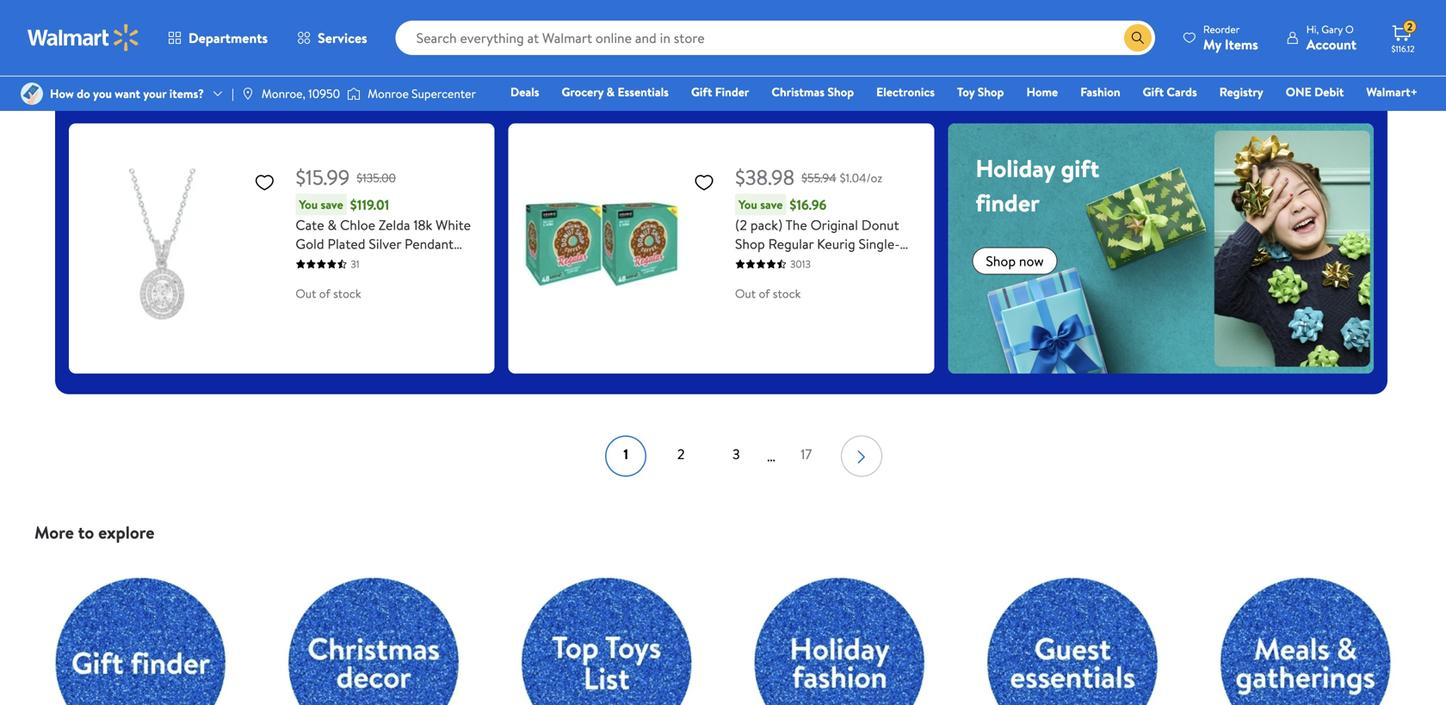 Task type: describe. For each thing, give the bounding box(es) containing it.
shop right christmas
[[828, 83, 854, 100]]

gary
[[1321, 22, 1343, 37]]

2 link
[[660, 436, 702, 477]]

services button
[[282, 17, 382, 59]]

10950
[[308, 85, 340, 102]]

out of stock for $15.99
[[296, 285, 361, 302]]

out for $15.99
[[296, 285, 316, 302]]

2 in from the left
[[811, 14, 819, 29]]

hi,
[[1306, 22, 1319, 37]]

out for $38.98
[[735, 285, 756, 302]]

essentials
[[618, 83, 669, 100]]

serve
[[735, 254, 769, 273]]

walmart+ link
[[1359, 83, 1425, 101]]

pendant
[[405, 235, 454, 254]]

pack)
[[750, 216, 783, 235]]

reorder
[[1203, 22, 1240, 37]]

home link
[[1019, 83, 1066, 101]]

$1.04/oz
[[840, 169, 882, 186]]

$116.12
[[1391, 43, 1415, 55]]

registry link
[[1212, 83, 1271, 101]]

cluster
[[360, 254, 403, 273]]

regular
[[768, 235, 814, 254]]

walmart+
[[1366, 83, 1418, 100]]

$119.01
[[350, 195, 389, 214]]

you for $15.99
[[299, 196, 318, 213]]

2 arrives from the left
[[778, 14, 808, 29]]

stock for $38.98
[[773, 285, 801, 302]]

how do you want your items?
[[50, 85, 204, 102]]

christmas shop link
[[764, 83, 862, 101]]

christmas shop
[[772, 83, 854, 100]]

fashion
[[1080, 83, 1120, 100]]

next page image
[[851, 444, 872, 471]]

1 shipping, arrives in 3+ days from the left
[[296, 14, 416, 29]]

account
[[1306, 35, 1357, 54]]

1
[[624, 445, 628, 464]]

you save $119.01 cate & chloe zelda 18k white gold plated silver pendant necklace | cluster solitaire oval cut diamond necklace for women
[[296, 195, 471, 310]]

more
[[34, 521, 74, 545]]

 image for monroe, 10950
[[241, 87, 255, 101]]

1 link
[[605, 436, 647, 477]]

the
[[786, 216, 807, 235]]

grocery & essentials
[[562, 83, 669, 100]]

one
[[1286, 83, 1312, 100]]

you for $38.98
[[739, 196, 757, 213]]

silver
[[369, 235, 401, 254]]

of for $38.98
[[759, 285, 770, 302]]

chloe
[[340, 216, 375, 235]]

1 in from the left
[[371, 14, 379, 29]]

electronics link
[[869, 83, 943, 101]]

3013
[[790, 257, 811, 272]]

keurig
[[817, 235, 855, 254]]

fashion link
[[1073, 83, 1128, 101]]

toy shop link
[[949, 83, 1012, 101]]

cards
[[1167, 83, 1197, 100]]

gift
[[1061, 152, 1100, 185]]

& inside you save $119.01 cate & chloe zelda 18k white gold plated silver pendant necklace | cluster solitaire oval cut diamond necklace for women
[[327, 216, 337, 235]]

of for $15.99
[[319, 285, 330, 302]]

shop left now
[[986, 252, 1016, 271]]

count
[[840, 273, 877, 291]]

search icon image
[[1131, 31, 1145, 45]]

solitaire
[[406, 254, 455, 273]]

pods,
[[813, 254, 845, 273]]

deals
[[510, 83, 539, 100]]

| inside you save $119.01 cate & chloe zelda 18k white gold plated silver pendant necklace | cluster solitaire oval cut diamond necklace for women
[[354, 254, 357, 273]]

medium
[[848, 254, 897, 273]]

you save $16.96 (2 pack) the original donut shop regular keurig single- serve k-cup pods, medium roast coffee, 48 count
[[735, 195, 900, 291]]

shop now link
[[972, 248, 1058, 275]]

roast
[[735, 273, 769, 291]]

0 horizontal spatial 2
[[677, 445, 685, 464]]

...
[[767, 447, 775, 466]]

stock for $15.99
[[333, 285, 361, 302]]

hi, gary o account
[[1306, 22, 1357, 54]]

walmart image
[[28, 24, 139, 52]]

2 shipping, arrives in 3+ days from the left
[[735, 14, 856, 29]]

monroe supercenter
[[368, 85, 476, 102]]

donut
[[861, 216, 899, 235]]

k-
[[772, 254, 785, 273]]

holiday
[[976, 152, 1055, 185]]

zelda
[[379, 216, 410, 235]]

for
[[296, 291, 313, 310]]

1 3+ from the left
[[382, 14, 393, 29]]

2 days from the left
[[835, 14, 856, 29]]

gift finder link
[[683, 83, 757, 101]]

want
[[115, 85, 140, 102]]

my
[[1203, 35, 1221, 54]]

31
[[351, 257, 359, 272]]



Task type: vqa. For each thing, say whether or not it's contained in the screenshot.
second Shipping, from right
yes



Task type: locate. For each thing, give the bounding box(es) containing it.
1 out from the left
[[296, 285, 316, 302]]

out
[[296, 285, 316, 302], [735, 285, 756, 302]]

$38.98
[[735, 163, 795, 192]]

0 vertical spatial &
[[607, 83, 615, 100]]

gift finder
[[691, 83, 749, 100]]

toy shop
[[957, 83, 1004, 100]]

gift
[[691, 83, 712, 100], [1143, 83, 1164, 100]]

your
[[143, 85, 166, 102]]

1 vertical spatial &
[[327, 216, 337, 235]]

out of stock for $38.98
[[735, 285, 801, 302]]

0 horizontal spatial out
[[296, 285, 316, 302]]

shipping, up finder
[[735, 14, 776, 29]]

2 save from the left
[[760, 196, 783, 213]]

arrives up christmas
[[778, 14, 808, 29]]

Search search field
[[396, 21, 1155, 55]]

options link right the search icon
[[1161, 10, 1237, 44]]

& right grocery
[[607, 83, 615, 100]]

0 horizontal spatial necklace
[[296, 254, 350, 273]]

debit
[[1315, 83, 1344, 100]]

1 horizontal spatial stock
[[773, 285, 801, 302]]

out down serve
[[735, 285, 756, 302]]

add button
[[296, 36, 361, 70]]

0 vertical spatial 2
[[1407, 20, 1413, 34]]

shop inside you save $16.96 (2 pack) the original donut shop regular keurig single- serve k-cup pods, medium roast coffee, 48 count
[[735, 235, 765, 254]]

out left the cut
[[296, 285, 316, 302]]

plated
[[327, 235, 365, 254]]

2 out of stock from the left
[[735, 285, 801, 302]]

 image
[[347, 85, 361, 102]]

2
[[1407, 20, 1413, 34], [677, 445, 685, 464]]

1 stock from the left
[[333, 285, 361, 302]]

save up pack) at the top right of page
[[760, 196, 783, 213]]

1 shipping, from the left
[[296, 14, 336, 29]]

monroe,
[[262, 85, 305, 102]]

1 horizontal spatial of
[[759, 285, 770, 302]]

2 3+ from the left
[[821, 14, 833, 29]]

0 vertical spatial options
[[1175, 18, 1223, 37]]

1 horizontal spatial out of stock
[[735, 285, 801, 302]]

items
[[1225, 35, 1258, 54]]

|
[[232, 85, 234, 102], [354, 254, 357, 273]]

you inside you save $119.01 cate & chloe zelda 18k white gold plated silver pendant necklace | cluster solitaire oval cut diamond necklace for women
[[299, 196, 318, 213]]

out of stock down k-
[[735, 285, 801, 302]]

0 horizontal spatial 3+
[[382, 14, 393, 29]]

$55.94
[[802, 169, 836, 186]]

cut
[[327, 273, 349, 291]]

you
[[93, 85, 112, 102]]

options link up christmas
[[735, 36, 811, 70]]

1 vertical spatial options
[[749, 44, 797, 62]]

(2
[[735, 216, 747, 235]]

days right services
[[396, 14, 416, 29]]

shipping,
[[296, 14, 336, 29], [735, 14, 776, 29]]

1 horizontal spatial save
[[760, 196, 783, 213]]

cate
[[296, 216, 324, 235]]

arrives up add
[[339, 14, 369, 29]]

0 horizontal spatial out of stock
[[296, 285, 361, 302]]

toy
[[957, 83, 975, 100]]

0 horizontal spatial &
[[327, 216, 337, 235]]

in up the christmas shop link
[[811, 14, 819, 29]]

gift cards
[[1143, 83, 1197, 100]]

finder
[[715, 83, 749, 100]]

0 horizontal spatial arrives
[[339, 14, 369, 29]]

one debit link
[[1278, 83, 1352, 101]]

1 save from the left
[[321, 196, 343, 213]]

single-
[[859, 235, 900, 254]]

you up the (2
[[739, 196, 757, 213]]

1 horizontal spatial 3+
[[821, 14, 833, 29]]

more to explore
[[34, 521, 154, 545]]

 image for how do you want your items?
[[21, 83, 43, 105]]

days
[[396, 14, 416, 29], [835, 14, 856, 29]]

1 horizontal spatial options
[[1175, 18, 1223, 37]]

list
[[24, 544, 1422, 706]]

0 horizontal spatial options link
[[735, 36, 811, 70]]

0 horizontal spatial gift
[[691, 83, 712, 100]]

gold
[[296, 235, 324, 254]]

how
[[50, 85, 74, 102]]

1 horizontal spatial arrives
[[778, 14, 808, 29]]

3+ right services
[[382, 14, 393, 29]]

Walmart Site-Wide search field
[[396, 21, 1155, 55]]

| right items?
[[232, 85, 234, 102]]

gift left cards
[[1143, 83, 1164, 100]]

3 link
[[716, 436, 757, 477]]

you up cate at top
[[299, 196, 318, 213]]

2 gift from the left
[[1143, 83, 1164, 100]]

2 shipping, from the left
[[735, 14, 776, 29]]

save inside you save $119.01 cate & chloe zelda 18k white gold plated silver pendant necklace | cluster solitaire oval cut diamond necklace for women
[[321, 196, 343, 213]]

days up the christmas shop link
[[835, 14, 856, 29]]

grocery & essentials link
[[554, 83, 677, 101]]

one debit
[[1286, 83, 1344, 100]]

options for rightmost options link
[[1175, 18, 1223, 37]]

3+ up the christmas shop link
[[821, 14, 833, 29]]

1 you from the left
[[299, 196, 318, 213]]

1 horizontal spatial 2
[[1407, 20, 1413, 34]]

options
[[1175, 18, 1223, 37], [749, 44, 797, 62]]

options left items
[[1175, 18, 1223, 37]]

1 arrives from the left
[[339, 14, 369, 29]]

1 horizontal spatial out
[[735, 285, 756, 302]]

&
[[607, 83, 615, 100], [327, 216, 337, 235]]

options for the left options link
[[749, 44, 797, 62]]

1 horizontal spatial gift
[[1143, 83, 1164, 100]]

 image
[[21, 83, 43, 105], [241, 87, 255, 101]]

0 horizontal spatial stock
[[333, 285, 361, 302]]

save down $15.99
[[321, 196, 343, 213]]

arrives
[[339, 14, 369, 29], [778, 14, 808, 29]]

monroe
[[368, 85, 409, 102]]

registry
[[1220, 83, 1263, 100]]

stock down k-
[[773, 285, 801, 302]]

shop right toy on the top of the page
[[978, 83, 1004, 100]]

17
[[801, 445, 812, 464]]

of right for
[[319, 285, 330, 302]]

cup
[[785, 254, 810, 273]]

0 horizontal spatial you
[[299, 196, 318, 213]]

departments
[[189, 28, 268, 47]]

diamond
[[352, 273, 406, 291]]

in right services
[[371, 14, 379, 29]]

0 horizontal spatial of
[[319, 285, 330, 302]]

supercenter
[[412, 85, 476, 102]]

1 horizontal spatial options link
[[1161, 10, 1237, 44]]

2 stock from the left
[[773, 285, 801, 302]]

explore
[[98, 521, 154, 545]]

save
[[321, 196, 343, 213], [760, 196, 783, 213]]

1 out of stock from the left
[[296, 285, 361, 302]]

1 horizontal spatial  image
[[241, 87, 255, 101]]

3
[[732, 445, 740, 464]]

home
[[1026, 83, 1058, 100]]

save inside you save $16.96 (2 pack) the original donut shop regular keurig single- serve k-cup pods, medium roast coffee, 48 count
[[760, 196, 783, 213]]

2 left 3 on the right of the page
[[677, 445, 685, 464]]

$15.99
[[296, 163, 350, 192]]

0 vertical spatial |
[[232, 85, 234, 102]]

0 horizontal spatial |
[[232, 85, 234, 102]]

you inside you save $16.96 (2 pack) the original donut shop regular keurig single- serve k-cup pods, medium roast coffee, 48 count
[[739, 196, 757, 213]]

1 horizontal spatial shipping,
[[735, 14, 776, 29]]

gift cards link
[[1135, 83, 1205, 101]]

shipping, up add to cart "image"
[[296, 14, 336, 29]]

save for $15.99
[[321, 196, 343, 213]]

gift for gift finder
[[691, 83, 712, 100]]

3+
[[382, 14, 393, 29], [821, 14, 833, 29]]

save for $38.98
[[760, 196, 783, 213]]

2 out from the left
[[735, 285, 756, 302]]

items?
[[169, 85, 204, 102]]

gift left finder
[[691, 83, 712, 100]]

& right cate at top
[[327, 216, 337, 235]]

coffee,
[[772, 273, 817, 291]]

necklace down pendant
[[409, 273, 464, 291]]

2 of from the left
[[759, 285, 770, 302]]

shop left k-
[[735, 235, 765, 254]]

departments button
[[153, 17, 282, 59]]

| right the cut
[[354, 254, 357, 273]]

shipping, arrives in 3+ days up christmas
[[735, 14, 856, 29]]

o
[[1345, 22, 1354, 37]]

add to favorites list, (2 pack) the original donut shop regular keurig single-serve k-cup pods, medium roast coffee, 48 count image
[[694, 172, 714, 193]]

you
[[299, 196, 318, 213], [739, 196, 757, 213]]

0 horizontal spatial options
[[749, 44, 797, 62]]

holiday gift finder
[[976, 152, 1100, 220]]

$15.99 $135.00
[[296, 163, 396, 192]]

2 you from the left
[[739, 196, 757, 213]]

options up christmas
[[749, 44, 797, 62]]

of
[[319, 285, 330, 302], [759, 285, 770, 302]]

to
[[78, 521, 94, 545]]

1 vertical spatial |
[[354, 254, 357, 273]]

 image left the how
[[21, 83, 43, 105]]

options link
[[1161, 10, 1237, 44], [735, 36, 811, 70]]

gift for gift cards
[[1143, 83, 1164, 100]]

1 horizontal spatial days
[[835, 14, 856, 29]]

necklace left 31
[[296, 254, 350, 273]]

0 horizontal spatial days
[[396, 14, 416, 29]]

shop now
[[986, 252, 1044, 271]]

1 horizontal spatial in
[[811, 14, 819, 29]]

$16.96
[[790, 195, 827, 214]]

shipping, arrives in 3+ days up add
[[296, 14, 416, 29]]

0 horizontal spatial shipping,
[[296, 14, 336, 29]]

2 up $116.12
[[1407, 20, 1413, 34]]

reorder my items
[[1203, 22, 1258, 54]]

1 vertical spatial 2
[[677, 445, 685, 464]]

deals link
[[503, 83, 547, 101]]

shipping, arrives in 3+ days
[[296, 14, 416, 29], [735, 14, 856, 29]]

services
[[318, 28, 367, 47]]

oval
[[296, 273, 323, 291]]

1 horizontal spatial |
[[354, 254, 357, 273]]

1 horizontal spatial you
[[739, 196, 757, 213]]

1 horizontal spatial necklace
[[409, 273, 464, 291]]

1 of from the left
[[319, 285, 330, 302]]

$38.98 $55.94 $1.04/oz
[[735, 163, 882, 192]]

original
[[811, 216, 858, 235]]

 image left monroe,
[[241, 87, 255, 101]]

0 horizontal spatial  image
[[21, 83, 43, 105]]

1 days from the left
[[396, 14, 416, 29]]

add to favorites list, cate & chloe zelda 18k white gold plated silver pendant necklace | cluster solitaire oval cut diamond necklace for women image
[[254, 172, 275, 193]]

stock down 31
[[333, 285, 361, 302]]

0 horizontal spatial in
[[371, 14, 379, 29]]

of left coffee,
[[759, 285, 770, 302]]

out of stock down 31
[[296, 285, 361, 302]]

add to cart image
[[302, 43, 323, 63]]

finder
[[976, 186, 1040, 220]]

0 horizontal spatial save
[[321, 196, 343, 213]]

white
[[436, 216, 471, 235]]

1 horizontal spatial shipping, arrives in 3+ days
[[735, 14, 856, 29]]

1 horizontal spatial &
[[607, 83, 615, 100]]

1 gift from the left
[[691, 83, 712, 100]]

now
[[1019, 252, 1044, 271]]

0 horizontal spatial shipping, arrives in 3+ days
[[296, 14, 416, 29]]



